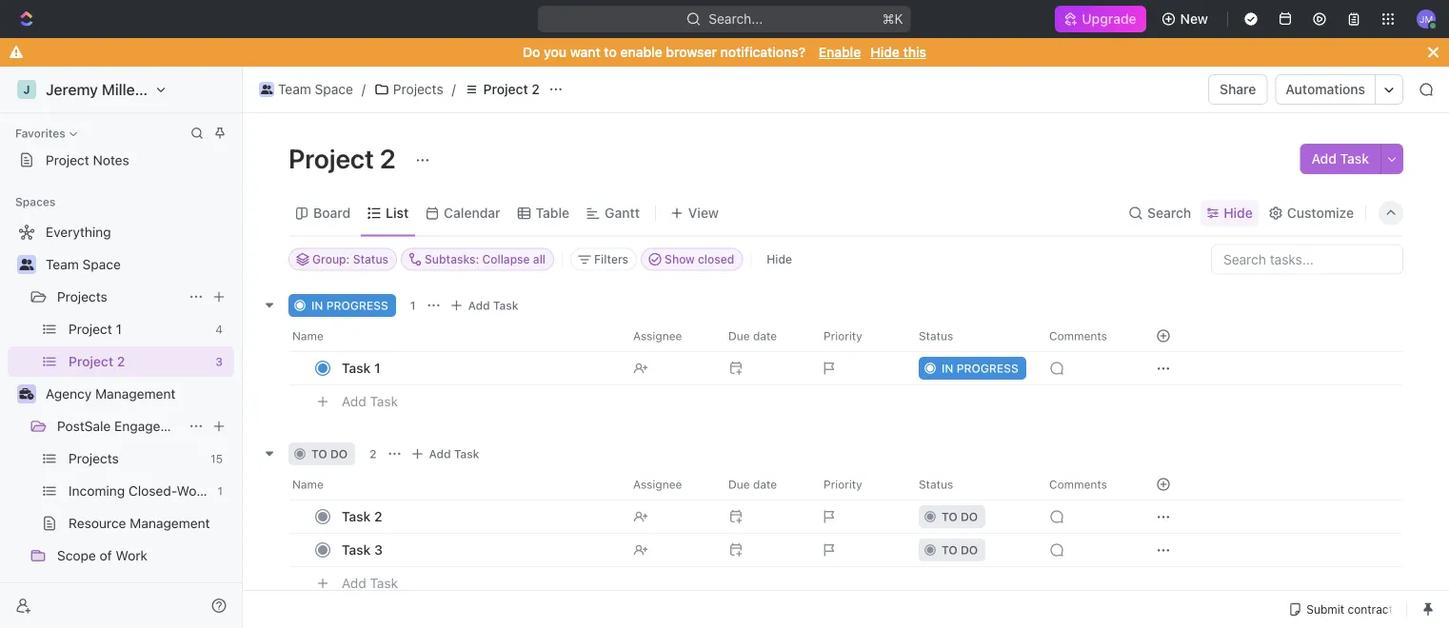 Task type: vqa. For each thing, say whether or not it's contained in the screenshot.


Task type: locate. For each thing, give the bounding box(es) containing it.
0 vertical spatial progress
[[326, 299, 388, 312]]

2 priority from the top
[[824, 478, 863, 491]]

add task up task 2 'link' on the left bottom of page
[[429, 447, 480, 461]]

2 date from the top
[[753, 478, 777, 491]]

task 3
[[342, 542, 383, 558]]

0 horizontal spatial user group image
[[20, 259, 34, 271]]

project 2 down the do
[[484, 81, 540, 97]]

1 vertical spatial space
[[82, 257, 121, 272]]

user group image right the workspace
[[261, 85, 273, 94]]

assignee button for 1
[[622, 321, 717, 351]]

1 comments from the top
[[1050, 329, 1108, 342]]

add task down task 3
[[342, 576, 398, 591]]

date for 2
[[753, 478, 777, 491]]

1 vertical spatial assignee button
[[622, 469, 717, 500]]

tree
[[8, 217, 242, 629]]

2 due from the top
[[729, 478, 750, 491]]

2 assignee button from the top
[[622, 469, 717, 500]]

add up task 2 'link' on the left bottom of page
[[429, 447, 451, 461]]

0 horizontal spatial 3
[[216, 355, 223, 369]]

collapse
[[482, 253, 530, 266]]

due date for 1
[[729, 329, 777, 342]]

management for agency management
[[95, 386, 176, 402]]

2 horizontal spatial hide
[[1224, 205, 1253, 221]]

1 horizontal spatial space
[[315, 81, 353, 97]]

0 horizontal spatial team space
[[46, 257, 121, 272]]

spaces
[[15, 195, 56, 209]]

comments for 2
[[1050, 478, 1108, 491]]

0 horizontal spatial project 2
[[69, 354, 125, 370]]

1 horizontal spatial progress
[[957, 362, 1019, 375]]

name button
[[289, 321, 622, 351], [289, 469, 622, 500]]

add task down task 1
[[342, 394, 398, 409]]

2 up task 3
[[374, 509, 383, 524]]

1 vertical spatial priority
[[824, 478, 863, 491]]

0 vertical spatial project 2
[[484, 81, 540, 97]]

task inside 'link'
[[342, 509, 371, 524]]

project down the do
[[484, 81, 528, 97]]

user group image
[[261, 85, 273, 94], [20, 259, 34, 271]]

1 vertical spatial name button
[[289, 469, 622, 500]]

priority button
[[813, 321, 908, 351], [813, 469, 908, 500]]

space
[[315, 81, 353, 97], [82, 257, 121, 272]]

enable
[[621, 44, 663, 60]]

in
[[311, 299, 323, 312], [942, 362, 954, 375]]

0 vertical spatial name button
[[289, 321, 622, 351]]

2 vertical spatial status
[[919, 478, 954, 491]]

1 vertical spatial 3
[[374, 542, 383, 558]]

show
[[665, 253, 695, 266]]

resource
[[69, 516, 126, 532]]

add task button up customize at the top of the page
[[1301, 144, 1381, 174]]

1 horizontal spatial 3
[[374, 542, 383, 558]]

priority for 1
[[824, 329, 863, 342]]

add
[[1312, 151, 1337, 167], [468, 299, 490, 312], [342, 394, 367, 409], [429, 447, 451, 461], [342, 576, 367, 591]]

due date button for 1
[[717, 321, 813, 351]]

0 vertical spatial due
[[729, 329, 750, 342]]

deals
[[208, 483, 242, 499]]

1 date from the top
[[753, 329, 777, 342]]

name for in progress
[[292, 329, 324, 342]]

project 1
[[69, 321, 122, 337]]

tree containing everything
[[8, 217, 242, 629]]

2 comments from the top
[[1050, 478, 1108, 491]]

1 horizontal spatial user group image
[[261, 85, 273, 94]]

2 assignee from the top
[[633, 478, 682, 491]]

1 priority button from the top
[[813, 321, 908, 351]]

1 assignee from the top
[[633, 329, 682, 342]]

/
[[362, 81, 366, 97], [452, 81, 456, 97]]

1 vertical spatial hide
[[1224, 205, 1253, 221]]

1 vertical spatial assignee
[[633, 478, 682, 491]]

0 horizontal spatial progress
[[326, 299, 388, 312]]

0 horizontal spatial in progress
[[311, 299, 388, 312]]

in progress
[[311, 299, 388, 312], [942, 362, 1019, 375]]

0 vertical spatial 3
[[216, 355, 223, 369]]

add task button down task 1
[[333, 390, 406, 413]]

2 vertical spatial projects link
[[69, 444, 203, 474]]

0 horizontal spatial space
[[82, 257, 121, 272]]

0 vertical spatial do
[[331, 447, 348, 461]]

automations button
[[1277, 75, 1376, 104]]

1 vertical spatial comments button
[[1038, 469, 1134, 500]]

0 vertical spatial management
[[95, 386, 176, 402]]

add up customize at the top of the page
[[1312, 151, 1337, 167]]

priority for 2
[[824, 478, 863, 491]]

2 due date button from the top
[[717, 469, 813, 500]]

hide
[[871, 44, 900, 60], [1224, 205, 1253, 221], [767, 253, 793, 266]]

1 vertical spatial comments
[[1050, 478, 1108, 491]]

board
[[313, 205, 351, 221]]

task 3 link
[[337, 536, 618, 564]]

add task for 'add task' button underneath task 3
[[342, 576, 398, 591]]

engagements
[[114, 419, 198, 434]]

1 horizontal spatial /
[[452, 81, 456, 97]]

2 down the do
[[532, 81, 540, 97]]

0 vertical spatial user group image
[[261, 85, 273, 94]]

1 vertical spatial team
[[46, 257, 79, 272]]

2 status button from the top
[[908, 469, 1038, 500]]

add down task 3
[[342, 576, 367, 591]]

miller's
[[102, 80, 153, 99]]

comments
[[1050, 329, 1108, 342], [1050, 478, 1108, 491]]

0 vertical spatial assignee button
[[622, 321, 717, 351]]

0 vertical spatial due date
[[729, 329, 777, 342]]

user group image down spaces
[[20, 259, 34, 271]]

add task
[[1312, 151, 1370, 167], [468, 299, 519, 312], [342, 394, 398, 409], [429, 447, 480, 461], [342, 576, 398, 591]]

0 vertical spatial priority
[[824, 329, 863, 342]]

name down group:
[[292, 329, 324, 342]]

1 horizontal spatial in progress
[[942, 362, 1019, 375]]

add task for 'add task' button above customize at the top of the page
[[1312, 151, 1370, 167]]

status for 2
[[919, 478, 954, 491]]

1 vertical spatial project 2 link
[[69, 347, 208, 377]]

filters button
[[571, 248, 637, 271]]

2 horizontal spatial project 2
[[484, 81, 540, 97]]

name for to do
[[292, 478, 324, 491]]

assignee for 1
[[633, 329, 682, 342]]

1 vertical spatial name
[[292, 478, 324, 491]]

1 vertical spatial due date
[[729, 478, 777, 491]]

task 1 link
[[337, 354, 618, 382]]

projects
[[393, 81, 444, 97], [57, 289, 107, 305], [69, 451, 119, 467]]

0 vertical spatial in
[[311, 299, 323, 312]]

comments button for 2
[[1038, 469, 1134, 500]]

2 vertical spatial project 2
[[69, 354, 125, 370]]

2 vertical spatial to do
[[942, 543, 978, 557]]

add task down subtasks: collapse all
[[468, 299, 519, 312]]

project inside the project notes link
[[46, 152, 89, 168]]

date
[[753, 329, 777, 342], [753, 478, 777, 491]]

2 vertical spatial hide
[[767, 253, 793, 266]]

1 vertical spatial management
[[130, 516, 210, 532]]

1 vertical spatial priority button
[[813, 469, 908, 500]]

0 vertical spatial team space
[[278, 81, 353, 97]]

1 horizontal spatial hide
[[871, 44, 900, 60]]

1 vertical spatial team space link
[[46, 250, 231, 280]]

1 comments button from the top
[[1038, 321, 1134, 351]]

name right deals
[[292, 478, 324, 491]]

priority button for 1
[[813, 321, 908, 351]]

status button
[[908, 321, 1038, 351], [908, 469, 1038, 500]]

project 2 down project 1
[[69, 354, 125, 370]]

2 up agency management
[[117, 354, 125, 370]]

comments button
[[1038, 321, 1134, 351], [1038, 469, 1134, 500]]

project 2 link down the do
[[460, 78, 545, 101]]

1 horizontal spatial in
[[942, 362, 954, 375]]

1 due date button from the top
[[717, 321, 813, 351]]

incoming closed-won deals link
[[69, 476, 242, 507]]

1 vertical spatial to do
[[942, 510, 978, 523]]

1 vertical spatial do
[[961, 510, 978, 523]]

1 horizontal spatial team space link
[[254, 78, 358, 101]]

filters
[[594, 253, 629, 266]]

project
[[484, 81, 528, 97], [289, 142, 374, 174], [46, 152, 89, 168], [69, 321, 112, 337], [69, 354, 113, 370], [135, 581, 178, 596]]

0 vertical spatial hide
[[871, 44, 900, 60]]

status for 1
[[919, 329, 954, 342]]

2 vertical spatial do
[[961, 543, 978, 557]]

share
[[1220, 81, 1257, 97]]

gantt
[[605, 205, 640, 221]]

1 priority from the top
[[824, 329, 863, 342]]

3 down 4
[[216, 355, 223, 369]]

1 vertical spatial due date button
[[717, 469, 813, 500]]

board link
[[310, 200, 351, 227]]

15
[[211, 452, 223, 466]]

2 inside 'link'
[[374, 509, 383, 524]]

add task button
[[1301, 144, 1381, 174], [445, 294, 526, 317], [333, 390, 406, 413], [406, 442, 487, 465], [333, 572, 406, 595]]

1 horizontal spatial project 2 link
[[460, 78, 545, 101]]

1 horizontal spatial team
[[278, 81, 311, 97]]

all
[[533, 253, 546, 266]]

sidebar navigation
[[0, 67, 247, 629]]

jm
[[1420, 13, 1434, 24]]

name button up task 2 'link' on the left bottom of page
[[289, 469, 622, 500]]

due for 1
[[729, 329, 750, 342]]

1 vertical spatial user group image
[[20, 259, 34, 271]]

project 2 up board
[[289, 142, 402, 174]]

1 vertical spatial due
[[729, 478, 750, 491]]

0 vertical spatial in progress
[[311, 299, 388, 312]]

to do for second to do dropdown button from the bottom
[[942, 510, 978, 523]]

1 name button from the top
[[289, 321, 622, 351]]

1 vertical spatial in
[[942, 362, 954, 375]]

projects link
[[369, 78, 448, 101], [57, 282, 181, 312], [69, 444, 203, 474]]

0 vertical spatial project 2 link
[[460, 78, 545, 101]]

browser
[[666, 44, 717, 60]]

in progress inside dropdown button
[[942, 362, 1019, 375]]

team
[[278, 81, 311, 97], [46, 257, 79, 272]]

1 vertical spatial projects
[[57, 289, 107, 305]]

add down task 1
[[342, 394, 367, 409]]

1 vertical spatial status button
[[908, 469, 1038, 500]]

add task for 'add task' button underneath task 1
[[342, 394, 398, 409]]

1 horizontal spatial project 2
[[289, 142, 402, 174]]

postsale engagements link
[[57, 412, 198, 442]]

1 horizontal spatial team space
[[278, 81, 353, 97]]

2 inside sidebar navigation
[[117, 354, 125, 370]]

customize button
[[1263, 200, 1360, 227]]

business time image
[[20, 389, 34, 400]]

to do button
[[908, 500, 1038, 534], [908, 533, 1038, 567]]

0 vertical spatial priority button
[[813, 321, 908, 351]]

2 comments button from the top
[[1038, 469, 1134, 500]]

search
[[1148, 205, 1192, 221]]

0 vertical spatial status button
[[908, 321, 1038, 351]]

1 vertical spatial in progress
[[942, 362, 1019, 375]]

add down subtasks: collapse all
[[468, 299, 490, 312]]

search...
[[709, 11, 763, 27]]

hide left the this
[[871, 44, 900, 60]]

new button
[[1154, 4, 1220, 34]]

3
[[216, 355, 223, 369], [374, 542, 383, 558]]

status
[[353, 253, 389, 266], [919, 329, 954, 342], [919, 478, 954, 491]]

2
[[532, 81, 540, 97], [380, 142, 396, 174], [117, 354, 125, 370], [370, 447, 377, 461], [374, 509, 383, 524]]

name button for 1
[[289, 321, 622, 351]]

due date for 2
[[729, 478, 777, 491]]

0 vertical spatial comments button
[[1038, 321, 1134, 351]]

add task up customize at the top of the page
[[1312, 151, 1370, 167]]

name button up task 1 link
[[289, 321, 622, 351]]

1 status button from the top
[[908, 321, 1038, 351]]

hide right search
[[1224, 205, 1253, 221]]

⌘k
[[883, 11, 904, 27]]

2 priority button from the top
[[813, 469, 908, 500]]

project up board
[[289, 142, 374, 174]]

project down favorites 'button'
[[46, 152, 89, 168]]

due date button
[[717, 321, 813, 351], [717, 469, 813, 500]]

1 due date from the top
[[729, 329, 777, 342]]

project 2 link down project 1 link
[[69, 347, 208, 377]]

add task button down subtasks: collapse all
[[445, 294, 526, 317]]

0 vertical spatial assignee
[[633, 329, 682, 342]]

to do
[[311, 447, 348, 461], [942, 510, 978, 523], [942, 543, 978, 557]]

0 vertical spatial name
[[292, 329, 324, 342]]

0 horizontal spatial team
[[46, 257, 79, 272]]

team space link
[[254, 78, 358, 101], [46, 250, 231, 280]]

do for second to do dropdown button from the bottom
[[961, 510, 978, 523]]

0 vertical spatial due date button
[[717, 321, 813, 351]]

2 name from the top
[[292, 478, 324, 491]]

priority button for 2
[[813, 469, 908, 500]]

1 vertical spatial date
[[753, 478, 777, 491]]

management down incoming closed-won deals link
[[130, 516, 210, 532]]

0 horizontal spatial hide
[[767, 253, 793, 266]]

1 name from the top
[[292, 329, 324, 342]]

1 vertical spatial team space
[[46, 257, 121, 272]]

workspace
[[157, 80, 236, 99]]

assignee button for 2
[[622, 469, 717, 500]]

project down project 1
[[69, 354, 113, 370]]

2 name button from the top
[[289, 469, 622, 500]]

you
[[544, 44, 567, 60]]

0 vertical spatial comments
[[1050, 329, 1108, 342]]

view button
[[664, 200, 726, 227]]

3 down 'task 2'
[[374, 542, 383, 558]]

0 horizontal spatial /
[[362, 81, 366, 97]]

assignee button
[[622, 321, 717, 351], [622, 469, 717, 500]]

0 vertical spatial status
[[353, 253, 389, 266]]

project 2 inside sidebar navigation
[[69, 354, 125, 370]]

project inside large client project link
[[135, 581, 178, 596]]

1 vertical spatial progress
[[957, 362, 1019, 375]]

hide button
[[759, 248, 800, 271]]

0 vertical spatial date
[[753, 329, 777, 342]]

hide right closed
[[767, 253, 793, 266]]

project down scope of work link
[[135, 581, 178, 596]]

add for 'add task' button underneath task 3
[[342, 576, 367, 591]]

status button for 1
[[908, 321, 1038, 351]]

2 due date from the top
[[729, 478, 777, 491]]

project 2 link inside sidebar navigation
[[69, 347, 208, 377]]

0 horizontal spatial team space link
[[46, 250, 231, 280]]

customize
[[1288, 205, 1355, 221]]

add task button up task 2 'link' on the left bottom of page
[[406, 442, 487, 465]]

1 assignee button from the top
[[622, 321, 717, 351]]

1 vertical spatial status
[[919, 329, 954, 342]]

hide inside button
[[767, 253, 793, 266]]

0 vertical spatial projects
[[393, 81, 444, 97]]

0 horizontal spatial project 2 link
[[69, 347, 208, 377]]

1 due from the top
[[729, 329, 750, 342]]

project up agency management
[[69, 321, 112, 337]]

assignee
[[633, 329, 682, 342], [633, 478, 682, 491]]

management up postsale engagements
[[95, 386, 176, 402]]



Task type: describe. For each thing, give the bounding box(es) containing it.
everything
[[46, 224, 111, 240]]

1 to do button from the top
[[908, 500, 1038, 534]]

task 1
[[342, 360, 381, 376]]

due date button for 2
[[717, 469, 813, 500]]

show closed button
[[641, 248, 743, 271]]

share button
[[1209, 74, 1268, 105]]

0 vertical spatial team
[[278, 81, 311, 97]]

everything link
[[8, 217, 231, 248]]

j
[[23, 83, 30, 96]]

notifications?
[[721, 44, 806, 60]]

postsale
[[57, 419, 111, 434]]

jm button
[[1412, 4, 1442, 34]]

0 vertical spatial to do
[[311, 447, 348, 461]]

won
[[177, 483, 204, 499]]

show closed
[[665, 253, 735, 266]]

jeremy
[[46, 80, 98, 99]]

2 up the list link
[[380, 142, 396, 174]]

2 vertical spatial projects
[[69, 451, 119, 467]]

jeremy miller's workspace
[[46, 80, 236, 99]]

comments for 1
[[1050, 329, 1108, 342]]

incoming
[[69, 483, 125, 499]]

of
[[100, 548, 112, 564]]

name button for 2
[[289, 469, 622, 500]]

task 2 link
[[337, 503, 618, 531]]

group:
[[312, 253, 350, 266]]

scope of work link
[[57, 541, 231, 572]]

postsale engagements
[[57, 419, 198, 434]]

tree inside sidebar navigation
[[8, 217, 242, 629]]

large
[[57, 581, 92, 596]]

favorites
[[15, 127, 65, 140]]

large client project link
[[57, 573, 231, 604]]

resource management
[[69, 516, 210, 532]]

automations
[[1286, 81, 1366, 97]]

scope
[[57, 548, 96, 564]]

add for 'add task' button above customize at the top of the page
[[1312, 151, 1337, 167]]

0 horizontal spatial in
[[311, 299, 323, 312]]

to do for 2nd to do dropdown button from the top of the page
[[942, 543, 978, 557]]

client
[[96, 581, 131, 596]]

in progress button
[[908, 351, 1038, 385]]

assignee for 2
[[633, 478, 682, 491]]

space inside sidebar navigation
[[82, 257, 121, 272]]

3 inside "tree"
[[216, 355, 223, 369]]

resource management link
[[69, 509, 231, 539]]

hide button
[[1201, 200, 1259, 227]]

management for resource management
[[130, 516, 210, 532]]

progress inside dropdown button
[[957, 362, 1019, 375]]

due for 2
[[729, 478, 750, 491]]

2 up 'task 2'
[[370, 447, 377, 461]]

search button
[[1123, 200, 1198, 227]]

new
[[1181, 11, 1209, 27]]

0 vertical spatial projects link
[[369, 78, 448, 101]]

project 1 link
[[69, 314, 208, 345]]

calendar link
[[440, 200, 501, 227]]

2 / from the left
[[452, 81, 456, 97]]

project notes
[[46, 152, 129, 168]]

gantt link
[[601, 200, 640, 227]]

add task button down task 3
[[333, 572, 406, 595]]

table
[[536, 205, 570, 221]]

table link
[[532, 200, 570, 227]]

Search tasks... text field
[[1213, 245, 1403, 274]]

favorites button
[[8, 122, 85, 145]]

want
[[570, 44, 601, 60]]

add for 'add task' button underneath task 1
[[342, 394, 367, 409]]

0 vertical spatial space
[[315, 81, 353, 97]]

view button
[[664, 191, 726, 236]]

do
[[523, 44, 541, 60]]

group: status
[[312, 253, 389, 266]]

1 / from the left
[[362, 81, 366, 97]]

incoming closed-won deals
[[69, 483, 242, 499]]

work
[[116, 548, 148, 564]]

agency management
[[46, 386, 176, 402]]

this
[[904, 44, 927, 60]]

2 to do button from the top
[[908, 533, 1038, 567]]

do you want to enable browser notifications? enable hide this
[[523, 44, 927, 60]]

upgrade
[[1082, 11, 1137, 27]]

date for 1
[[753, 329, 777, 342]]

list link
[[382, 200, 409, 227]]

subtasks: collapse all
[[425, 253, 546, 266]]

status button for 2
[[908, 469, 1038, 500]]

task 2
[[342, 509, 383, 524]]

agency management link
[[46, 379, 231, 410]]

project notes link
[[8, 145, 234, 175]]

4
[[216, 323, 223, 336]]

enable
[[819, 44, 861, 60]]

tara shultz's workspace, , element
[[17, 80, 36, 99]]

agency
[[46, 386, 92, 402]]

comments button for 1
[[1038, 321, 1134, 351]]

list
[[386, 205, 409, 221]]

calendar
[[444, 205, 501, 221]]

subtasks:
[[425, 253, 479, 266]]

upgrade link
[[1056, 6, 1147, 32]]

closed-
[[129, 483, 177, 499]]

do for 2nd to do dropdown button from the top of the page
[[961, 543, 978, 557]]

0 vertical spatial team space link
[[254, 78, 358, 101]]

scope of work
[[57, 548, 148, 564]]

closed
[[698, 253, 735, 266]]

team inside sidebar navigation
[[46, 257, 79, 272]]

notes
[[93, 152, 129, 168]]

1 vertical spatial projects link
[[57, 282, 181, 312]]

hide inside dropdown button
[[1224, 205, 1253, 221]]

1 vertical spatial project 2
[[289, 142, 402, 174]]

project inside project 1 link
[[69, 321, 112, 337]]

large client project
[[57, 581, 178, 596]]

in inside dropdown button
[[942, 362, 954, 375]]

team space inside sidebar navigation
[[46, 257, 121, 272]]

view
[[689, 205, 719, 221]]



